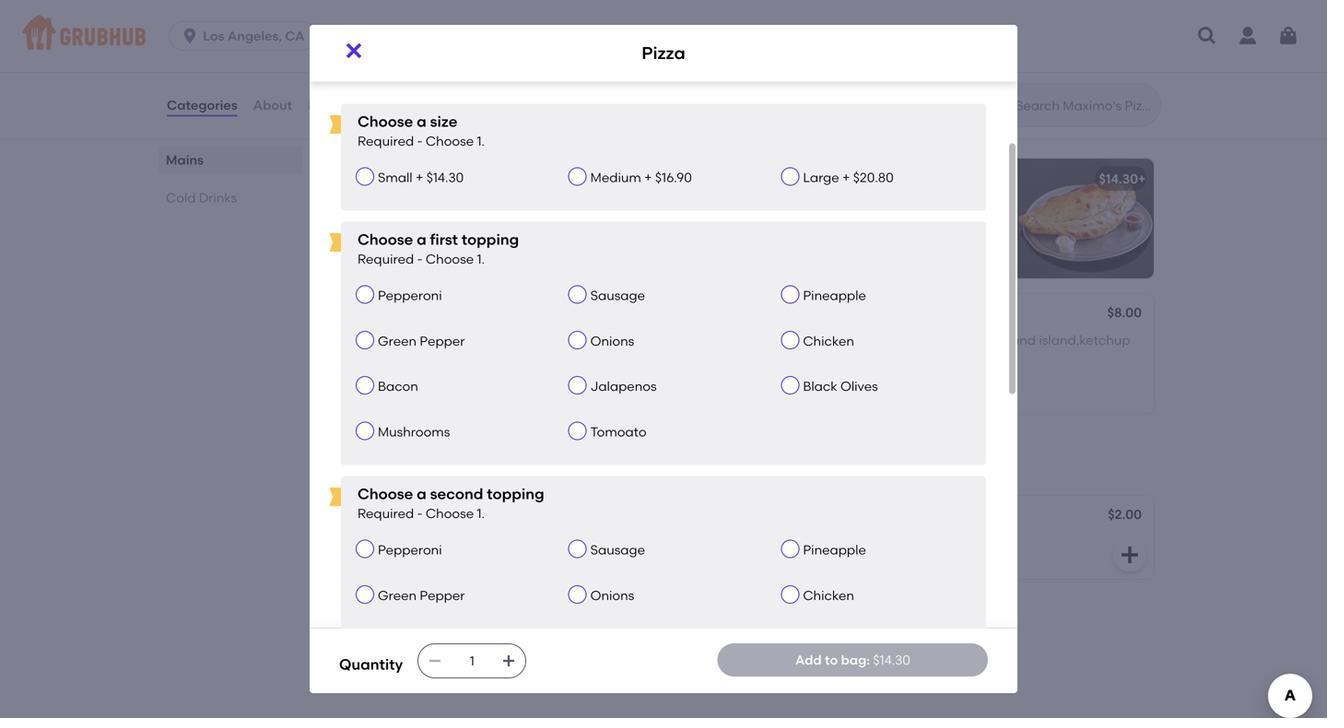 Task type: vqa. For each thing, say whether or not it's contained in the screenshot.
the a inside Choose a size Required - Choose 1.
yes



Task type: locate. For each thing, give the bounding box(es) containing it.
0 vertical spatial onions
[[591, 333, 635, 349]]

hamburger
[[767, 306, 840, 322]]

green pepper down wings
[[378, 333, 465, 349]]

pepper for second
[[420, 588, 465, 603]]

pineapple
[[804, 288, 867, 303], [804, 542, 867, 558]]

a
[[417, 113, 427, 131], [417, 231, 427, 249], [417, 485, 427, 503]]

Search Maximo's Pizza search field
[[1014, 97, 1156, 114]]

green down 5 piece wings
[[378, 333, 417, 349]]

sausage for choose a second topping
[[591, 542, 646, 558]]

1 sausage from the top
[[591, 288, 646, 303]]

onions
[[591, 333, 635, 349], [591, 588, 635, 603]]

2 - from the top
[[417, 251, 423, 267]]

chicken
[[804, 333, 855, 349], [804, 588, 855, 603]]

svg image
[[1197, 25, 1219, 47], [181, 27, 199, 45], [343, 40, 365, 62], [1120, 544, 1142, 566]]

- right soda
[[417, 506, 423, 522]]

0 vertical spatial green pepper
[[378, 333, 465, 349]]

- inside choose a first topping required - choose 1.
[[417, 251, 423, 267]]

1 pineapple from the top
[[804, 288, 867, 303]]

1 chicken from the top
[[804, 333, 855, 349]]

1 pepperoni from the top
[[378, 288, 442, 303]]

topping inside choose a first topping required - choose 1.
[[462, 231, 519, 249]]

reviews
[[308, 97, 359, 113]]

pepperoni for first
[[378, 288, 442, 303]]

required up "small"
[[358, 133, 414, 149]]

choose up soda
[[358, 485, 413, 503]]

quantity
[[339, 656, 403, 674]]

0 horizontal spatial cold
[[166, 190, 196, 205]]

choose down 'second'
[[426, 506, 474, 522]]

1 pepper from the top
[[420, 333, 465, 349]]

medium
[[591, 170, 642, 185]]

0 vertical spatial chicken
[[804, 333, 855, 349]]

sausage for choose a first topping
[[591, 288, 646, 303]]

with down large
[[814, 197, 840, 213]]

svg image
[[1278, 25, 1300, 47], [428, 654, 443, 669], [502, 654, 517, 669]]

2 vertical spatial -
[[417, 506, 423, 522]]

5 piece wings image
[[603, 294, 741, 414]]

1 vertical spatial sausage
[[591, 542, 646, 558]]

bacon
[[378, 379, 419, 394]]

thousand
[[977, 333, 1037, 348]]

0 vertical spatial cold
[[166, 190, 196, 205]]

onions for choose a first topping
[[591, 333, 635, 349]]

drinks
[[199, 190, 237, 205], [391, 453, 452, 476]]

ingredients.
[[438, 40, 523, 58], [440, 197, 514, 213], [853, 197, 927, 213]]

2 1. from the top
[[477, 251, 485, 267]]

1 vertical spatial pepperoni
[[378, 542, 442, 558]]

1 horizontal spatial svg image
[[502, 654, 517, 669]]

choose up "small"
[[358, 113, 413, 131]]

3 required from the top
[[358, 506, 414, 522]]

choose
[[358, 113, 413, 131], [426, 133, 474, 149], [358, 231, 413, 249], [426, 251, 474, 267], [358, 485, 413, 503], [426, 506, 474, 522]]

required up piece on the left of the page
[[358, 251, 414, 267]]

topping inside choose a second topping required - choose 1.
[[487, 485, 545, 503]]

1 horizontal spatial pizza
[[642, 43, 686, 63]]

served with 3 ingredients.
[[339, 40, 523, 58], [354, 197, 514, 213], [767, 197, 927, 213]]

Input item quantity number field
[[452, 645, 493, 678]]

cheese,tomatoes,onion,lettuces, thousand island,ketchup
[[767, 333, 1131, 348]]

pizza
[[642, 43, 686, 63], [354, 171, 387, 187]]

served with 3 ingredients. for pizza
[[354, 197, 514, 213]]

3 - from the top
[[417, 506, 423, 522]]

2 onions from the top
[[591, 588, 635, 603]]

pepper
[[420, 333, 465, 349], [420, 588, 465, 603]]

choose down size in the top left of the page
[[426, 133, 474, 149]]

0 vertical spatial pineapple
[[804, 288, 867, 303]]

served
[[339, 40, 389, 58], [354, 197, 397, 213], [767, 197, 810, 213]]

a inside choose a size required - choose 1.
[[417, 113, 427, 131]]

2 sausage from the top
[[591, 542, 646, 558]]

1 1. from the top
[[477, 133, 485, 149]]

1 - from the top
[[417, 133, 423, 149]]

cold
[[166, 190, 196, 205], [339, 453, 386, 476]]

1 vertical spatial pineapple
[[804, 542, 867, 558]]

0 horizontal spatial drinks
[[199, 190, 237, 205]]

choose a second topping required - choose 1.
[[358, 485, 545, 522]]

1 vertical spatial required
[[358, 251, 414, 267]]

a left first
[[417, 231, 427, 249]]

1 horizontal spatial mains
[[339, 115, 397, 139]]

a inside choose a second topping required - choose 1.
[[417, 485, 427, 503]]

served down calzone
[[767, 197, 810, 213]]

topping for choose a second topping
[[487, 485, 545, 503]]

ingredients. up first
[[440, 197, 514, 213]]

0 vertical spatial a
[[417, 113, 427, 131]]

served for calzone
[[767, 197, 810, 213]]

- inside choose a size required - choose 1.
[[417, 133, 423, 149]]

3 for pizza
[[430, 197, 437, 213]]

1.
[[477, 133, 485, 149], [477, 251, 485, 267], [477, 506, 485, 522]]

pepper up input item quantity number field
[[420, 588, 465, 603]]

+ for $20.80
[[843, 170, 851, 185]]

required down mushrooms
[[358, 506, 414, 522]]

topping for choose a first topping
[[462, 231, 519, 249]]

0 vertical spatial sausage
[[591, 288, 646, 303]]

chicken up to on the right of page
[[804, 588, 855, 603]]

green pepper up input item quantity number field
[[378, 588, 465, 603]]

0 vertical spatial topping
[[462, 231, 519, 249]]

mains down categories button
[[166, 152, 204, 168]]

a inside choose a first topping required - choose 1.
[[417, 231, 427, 249]]

onions up jalapenos
[[591, 333, 635, 349]]

with
[[393, 40, 423, 58], [400, 197, 427, 213], [814, 197, 840, 213]]

required inside choose a first topping required - choose 1.
[[358, 251, 414, 267]]

1 vertical spatial -
[[417, 251, 423, 267]]

required for choose a first topping
[[358, 251, 414, 267]]

- up wings
[[417, 251, 423, 267]]

cheese,tomatoes,onion,lettuces,
[[767, 333, 974, 348]]

0 vertical spatial -
[[417, 133, 423, 149]]

small + $14.30
[[378, 170, 464, 185]]

required inside choose a second topping required - choose 1.
[[358, 506, 414, 522]]

onions down soda button
[[591, 588, 635, 603]]

1. inside choose a second topping required - choose 1.
[[477, 506, 485, 522]]

1. inside choose a size required - choose 1.
[[477, 133, 485, 149]]

2 pepperoni from the top
[[378, 542, 442, 558]]

5 piece wings button
[[343, 294, 741, 414]]

+
[[416, 170, 424, 185], [645, 170, 652, 185], [843, 170, 851, 185], [1139, 171, 1147, 187]]

small
[[378, 170, 413, 185]]

2 green pepper from the top
[[378, 588, 465, 603]]

1 horizontal spatial cold
[[339, 453, 386, 476]]

ingredients. down $20.80
[[853, 197, 927, 213]]

required
[[358, 133, 414, 149], [358, 251, 414, 267], [358, 506, 414, 522]]

1 vertical spatial mains
[[166, 152, 204, 168]]

mains down 'reviews'
[[339, 115, 397, 139]]

cold drinks
[[166, 190, 237, 205], [339, 453, 452, 476]]

categories
[[167, 97, 238, 113]]

2 pineapple from the top
[[804, 542, 867, 558]]

a left size in the top left of the page
[[417, 113, 427, 131]]

$14.30
[[427, 170, 464, 185], [687, 171, 726, 187], [1100, 171, 1139, 187], [874, 652, 911, 668]]

jalapenos
[[591, 379, 657, 394]]

with down small + $14.30
[[400, 197, 427, 213]]

0 horizontal spatial pizza
[[354, 171, 387, 187]]

$20.80
[[854, 170, 894, 185]]

2 vertical spatial a
[[417, 485, 427, 503]]

green pepper for first
[[378, 333, 465, 349]]

1 onions from the top
[[591, 333, 635, 349]]

1 vertical spatial pepper
[[420, 588, 465, 603]]

pepperoni up 5 piece wings
[[378, 288, 442, 303]]

1 vertical spatial chicken
[[804, 588, 855, 603]]

topping right 'second'
[[487, 485, 545, 503]]

large + $20.80
[[804, 170, 894, 185]]

1 vertical spatial onions
[[591, 588, 635, 603]]

pepper down wings
[[420, 333, 465, 349]]

2 a from the top
[[417, 231, 427, 249]]

served with 3 ingredients. down small + $14.30
[[354, 197, 514, 213]]

1 vertical spatial green pepper
[[378, 588, 465, 603]]

2 pepper from the top
[[420, 588, 465, 603]]

2 vertical spatial required
[[358, 506, 414, 522]]

1 vertical spatial topping
[[487, 485, 545, 503]]

green for first
[[378, 333, 417, 349]]

tomoato
[[591, 424, 647, 440]]

pepperoni
[[378, 288, 442, 303], [378, 542, 442, 558]]

required for choose a second topping
[[358, 506, 414, 522]]

pineapple for choose a first topping
[[804, 288, 867, 303]]

$8.00
[[1108, 305, 1143, 320]]

0 vertical spatial pepper
[[420, 333, 465, 349]]

0 horizontal spatial cold drinks
[[166, 190, 237, 205]]

0 vertical spatial green
[[378, 333, 417, 349]]

0 vertical spatial cold drinks
[[166, 190, 237, 205]]

1 vertical spatial 1.
[[477, 251, 485, 267]]

0 vertical spatial required
[[358, 133, 414, 149]]

- inside choose a second topping required - choose 1.
[[417, 506, 423, 522]]

0 horizontal spatial mains
[[166, 152, 204, 168]]

1 vertical spatial pizza
[[354, 171, 387, 187]]

- for first
[[417, 251, 423, 267]]

1 green from the top
[[378, 333, 417, 349]]

1. inside choose a first topping required - choose 1.
[[477, 251, 485, 267]]

2 green from the top
[[378, 588, 417, 603]]

served with 3 ingredients. up size in the top left of the page
[[339, 40, 523, 58]]

a left 'second'
[[417, 485, 427, 503]]

1 vertical spatial a
[[417, 231, 427, 249]]

pizza image
[[603, 158, 741, 278]]

onions for choose a second topping
[[591, 588, 635, 603]]

3 down small + $14.30
[[430, 197, 437, 213]]

3 1. from the top
[[477, 506, 485, 522]]

mushrooms
[[378, 424, 450, 440]]

served with 3 ingredients. down large + $20.80
[[767, 197, 927, 213]]

a for second
[[417, 485, 427, 503]]

3 a from the top
[[417, 485, 427, 503]]

pepperoni down soda
[[378, 542, 442, 558]]

1 horizontal spatial drinks
[[391, 453, 452, 476]]

sausage
[[591, 288, 646, 303], [591, 542, 646, 558]]

2 chicken from the top
[[804, 588, 855, 603]]

chicken down hamburger
[[804, 333, 855, 349]]

topping right first
[[462, 231, 519, 249]]

3 up size in the top left of the page
[[426, 40, 435, 58]]

0 vertical spatial pizza
[[642, 43, 686, 63]]

0 vertical spatial pepperoni
[[378, 288, 442, 303]]

2 vertical spatial 1.
[[477, 506, 485, 522]]

green pepper
[[378, 333, 465, 349], [378, 588, 465, 603]]

- up small + $14.30
[[417, 133, 423, 149]]

1 horizontal spatial cold drinks
[[339, 453, 452, 476]]

green up quantity
[[378, 588, 417, 603]]

served with 3 ingredients. for calzone
[[767, 197, 927, 213]]

black olives
[[804, 379, 879, 394]]

1 green pepper from the top
[[378, 333, 465, 349]]

green
[[378, 333, 417, 349], [378, 588, 417, 603]]

1 vertical spatial cold drinks
[[339, 453, 452, 476]]

served down "small"
[[354, 197, 397, 213]]

-
[[417, 133, 423, 149], [417, 251, 423, 267], [417, 506, 423, 522]]

a for size
[[417, 113, 427, 131]]

3 down large + $20.80
[[843, 197, 850, 213]]

0 vertical spatial 1.
[[477, 133, 485, 149]]

$2.00 button
[[756, 496, 1155, 579]]

chicken for choose a second topping
[[804, 588, 855, 603]]

+ for $16.90
[[645, 170, 652, 185]]

2 horizontal spatial svg image
[[1278, 25, 1300, 47]]

topping
[[462, 231, 519, 249], [487, 485, 545, 503]]

0 vertical spatial mains
[[339, 115, 397, 139]]

1 required from the top
[[358, 133, 414, 149]]

choose left first
[[358, 231, 413, 249]]

3
[[426, 40, 435, 58], [430, 197, 437, 213], [843, 197, 850, 213]]

1 a from the top
[[417, 113, 427, 131]]

ingredients. for calzone
[[853, 197, 927, 213]]

2 required from the top
[[358, 251, 414, 267]]

mains
[[339, 115, 397, 139], [166, 152, 204, 168]]

1 vertical spatial green
[[378, 588, 417, 603]]



Task type: describe. For each thing, give the bounding box(es) containing it.
ingredients. up size in the top left of the page
[[438, 40, 523, 58]]

about
[[253, 97, 292, 113]]

green pepper for second
[[378, 588, 465, 603]]

$14.30 right bag:
[[874, 652, 911, 668]]

0 vertical spatial drinks
[[199, 190, 237, 205]]

0 horizontal spatial svg image
[[428, 654, 443, 669]]

los
[[203, 28, 225, 44]]

pepperoni for second
[[378, 542, 442, 558]]

los angeles, ca
[[203, 28, 305, 44]]

second
[[430, 485, 484, 503]]

3 for calzone
[[843, 197, 850, 213]]

with for pizza
[[400, 197, 427, 213]]

pepper for first
[[420, 333, 465, 349]]

los angeles, ca button
[[169, 21, 324, 51]]

required inside choose a size required - choose 1.
[[358, 133, 414, 149]]

soda
[[354, 508, 387, 524]]

main navigation navigation
[[0, 0, 1328, 72]]

served for pizza
[[354, 197, 397, 213]]

svg image inside los angeles, ca button
[[181, 27, 199, 45]]

calzone
[[767, 171, 819, 187]]

ca
[[285, 28, 305, 44]]

reviews button
[[307, 72, 360, 138]]

$16.90
[[656, 170, 692, 185]]

served up 'reviews'
[[339, 40, 389, 58]]

chicken for choose a first topping
[[804, 333, 855, 349]]

size
[[430, 113, 458, 131]]

calzone image
[[1016, 158, 1155, 278]]

olives
[[841, 379, 879, 394]]

black
[[804, 379, 838, 394]]

$14.30 down search maximo's pizza search box
[[1100, 171, 1139, 187]]

1 vertical spatial cold
[[339, 453, 386, 476]]

piece
[[365, 306, 400, 322]]

green for second
[[378, 588, 417, 603]]

with up choose a size required - choose 1.
[[393, 40, 423, 58]]

1. for second
[[477, 506, 485, 522]]

$14.30 left calzone
[[687, 171, 726, 187]]

add to bag: $14.30
[[796, 652, 911, 668]]

$14.30 right "small"
[[427, 170, 464, 185]]

pineapple for choose a second topping
[[804, 542, 867, 558]]

1 vertical spatial drinks
[[391, 453, 452, 476]]

wings
[[403, 306, 443, 322]]

to
[[825, 652, 838, 668]]

choose a first topping required - choose 1.
[[358, 231, 519, 267]]

5
[[354, 306, 362, 322]]

categories button
[[166, 72, 239, 138]]

about button
[[252, 72, 293, 138]]

a for first
[[417, 231, 427, 249]]

medium + $16.90
[[591, 170, 692, 185]]

choose a size required - choose 1.
[[358, 113, 485, 149]]

add
[[796, 652, 822, 668]]

svg image inside "main navigation" navigation
[[1278, 25, 1300, 47]]

angeles,
[[228, 28, 282, 44]]

1. for first
[[477, 251, 485, 267]]

large
[[804, 170, 840, 185]]

with for calzone
[[814, 197, 840, 213]]

first
[[430, 231, 458, 249]]

$14.30 +
[[1100, 171, 1147, 187]]

choose down first
[[426, 251, 474, 267]]

5 piece wings
[[354, 306, 443, 322]]

bag:
[[842, 652, 871, 668]]

island,ketchup
[[1040, 333, 1131, 348]]

ingredients. for pizza
[[440, 197, 514, 213]]

$2.00
[[1109, 507, 1143, 522]]

soda button
[[343, 496, 741, 579]]

+ for $14.30
[[416, 170, 424, 185]]

- for second
[[417, 506, 423, 522]]

search icon image
[[987, 94, 1009, 116]]



